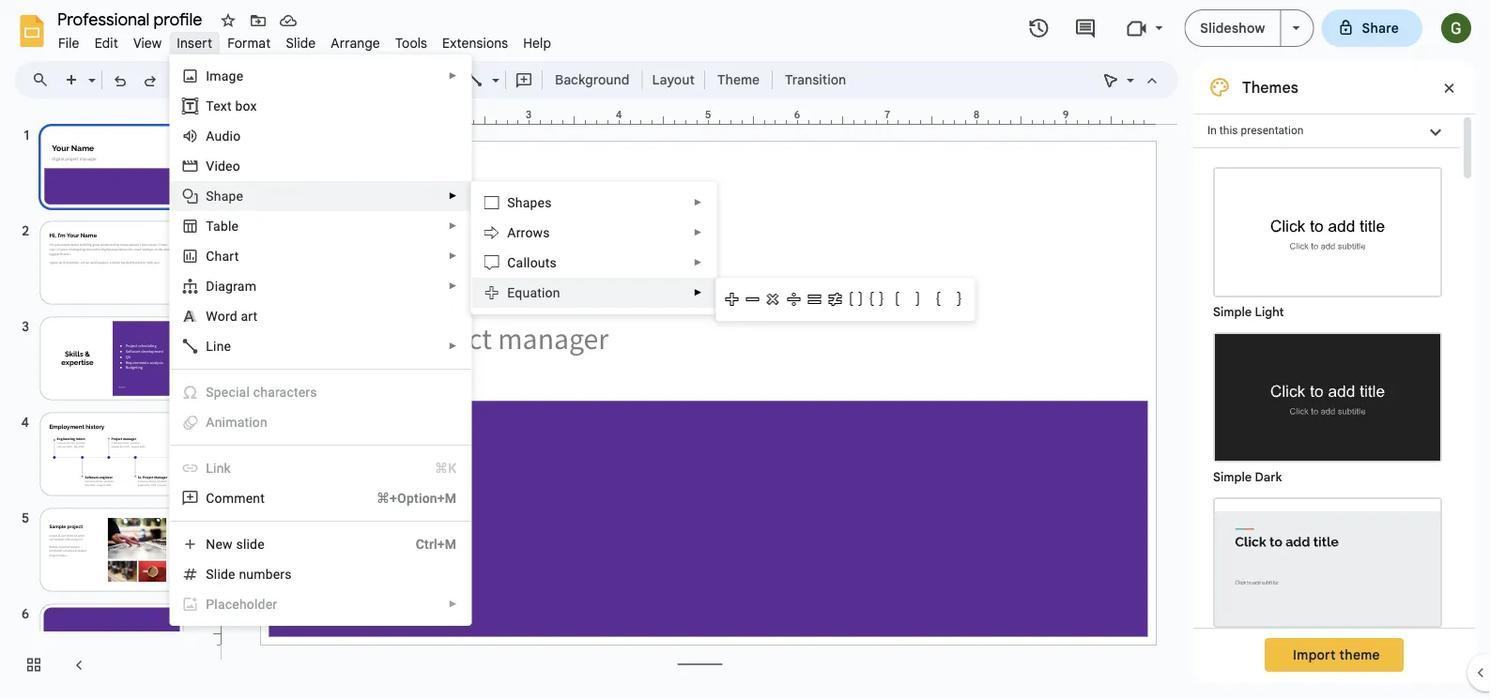 Task type: locate. For each thing, give the bounding box(es) containing it.
0 vertical spatial a
[[206, 128, 215, 144]]

a for nimation
[[206, 415, 215, 430]]

line
[[206, 339, 231, 354]]

c up d on the left of the page
[[206, 248, 215, 264]]

n
[[206, 537, 216, 552]]

3 menu item from the top
[[170, 454, 471, 484]]

s up a rrows
[[507, 195, 515, 210]]

s hapes
[[507, 195, 552, 210]]

arrange menu item
[[323, 32, 388, 54]]

v ideo
[[206, 158, 240, 174]]

diagram d element
[[206, 278, 262, 294]]

1 vertical spatial simple
[[1213, 470, 1252, 485]]

menu containing i
[[142, 0, 472, 626]]

transition button
[[777, 66, 855, 94]]

e
[[507, 285, 515, 301]]

not equal image
[[825, 289, 846, 310]]

1 vertical spatial a
[[507, 225, 516, 240]]

video v element
[[206, 158, 246, 174]]

menu item
[[170, 378, 471, 408], [170, 408, 471, 438], [170, 454, 471, 484], [170, 590, 471, 620]]

b
[[221, 218, 228, 234]]

menu item up 'ment'
[[170, 454, 471, 484]]

lin k
[[206, 461, 231, 476]]

2 vertical spatial a
[[206, 415, 215, 430]]

streamline image
[[1215, 500, 1441, 626]]

multiply image
[[763, 289, 784, 310]]

double brace image
[[866, 289, 887, 310]]

1 horizontal spatial s
[[507, 195, 515, 210]]

s for hape
[[206, 188, 214, 204]]

simple for simple light
[[1213, 305, 1252, 320]]

slide
[[236, 537, 265, 552]]

divide image
[[784, 289, 804, 310]]

Menus field
[[23, 67, 65, 93]]

option group
[[1194, 148, 1460, 700]]

1 horizontal spatial art
[[241, 309, 258, 324]]

mage
[[210, 68, 244, 84]]

allouts
[[516, 255, 557, 270]]

ment
[[234, 491, 265, 506]]

0 horizontal spatial art
[[222, 248, 239, 264]]

u
[[215, 128, 222, 144]]

⌘k
[[435, 461, 457, 476]]

themes
[[1243, 78, 1299, 97]]

in this presentation
[[1208, 124, 1304, 137]]

in this presentation tab
[[1194, 114, 1460, 148]]

new slide with layout image
[[84, 68, 96, 74]]

► for mage
[[448, 70, 458, 81]]

⌘+option+m
[[377, 491, 457, 506]]

iagram
[[215, 278, 256, 294]]

option group containing simple light
[[1194, 148, 1460, 700]]

s for hapes
[[507, 195, 515, 210]]

c allouts
[[507, 255, 557, 270]]

themes application
[[0, 0, 1490, 700]]

hapes
[[515, 195, 552, 210]]

art up d iagram
[[222, 248, 239, 264]]

i mage
[[206, 68, 244, 84]]

menu bar inside menu bar banner
[[51, 24, 559, 55]]

Simple Dark radio
[[1204, 323, 1452, 488]]

menu containing s
[[471, 181, 717, 315]]

edit
[[95, 35, 118, 51]]

text box t element
[[206, 98, 263, 114]]

1 menu item from the top
[[170, 378, 471, 408]]

menu item containing lin
[[170, 454, 471, 484]]

►
[[448, 70, 458, 81], [448, 191, 458, 201], [693, 197, 703, 208], [448, 221, 458, 232], [693, 227, 703, 238], [448, 251, 458, 262], [693, 257, 703, 268], [448, 281, 458, 292], [693, 287, 703, 298], [448, 341, 458, 352], [448, 599, 458, 610]]

presentation
[[1241, 124, 1304, 137]]

menu item up nimation
[[170, 378, 471, 408]]

menu item containing p
[[170, 590, 471, 620]]

art right ord
[[241, 309, 258, 324]]

art
[[222, 248, 239, 264], [241, 309, 258, 324]]

simple left light on the top of the page
[[1213, 305, 1252, 320]]

s
[[206, 188, 214, 204], [507, 195, 515, 210]]

box
[[235, 98, 257, 114]]

simple inside radio
[[1213, 470, 1252, 485]]

4 menu item from the top
[[170, 590, 471, 620]]

a inside menu item
[[206, 415, 215, 430]]

slideshow
[[1201, 20, 1266, 36]]

simple inside option
[[1213, 305, 1252, 320]]

menu item down characters
[[170, 408, 471, 438]]

e
[[228, 567, 235, 582]]

menu item containing spe
[[170, 378, 471, 408]]

navigation inside themes 'application'
[[0, 106, 207, 700]]

a down s hapes
[[507, 225, 516, 240]]

ta b le
[[206, 218, 239, 234]]

1 simple from the top
[[1213, 305, 1252, 320]]

c
[[229, 385, 236, 400]]

mode and view toolbar
[[1096, 61, 1167, 99]]

left bracket image
[[887, 289, 908, 310]]

n ew slide
[[206, 537, 265, 552]]

themes section
[[1194, 61, 1475, 700]]

a down spe
[[206, 415, 215, 430]]

table b element
[[206, 218, 244, 234]]

menu item down numbers
[[170, 590, 471, 620]]

layout
[[652, 71, 695, 88]]

theme
[[1340, 647, 1381, 664]]

a u dio
[[206, 128, 241, 144]]

a
[[206, 128, 215, 144], [507, 225, 516, 240], [206, 415, 215, 430]]

0 horizontal spatial s
[[206, 188, 214, 204]]

option group inside themes section
[[1194, 148, 1460, 700]]

c up e
[[507, 255, 516, 270]]

audio u element
[[206, 128, 246, 144]]

simple left dark
[[1213, 470, 1252, 485]]

nimation
[[215, 415, 268, 430]]

► inside menu item
[[448, 599, 458, 610]]

link k element
[[206, 461, 237, 476]]

spe c ial characters
[[206, 385, 317, 400]]

w ord art
[[206, 309, 258, 324]]

background
[[555, 71, 630, 88]]

row
[[722, 289, 970, 310]]

► for rrows
[[693, 227, 703, 238]]

laceholder
[[214, 597, 277, 612]]

share
[[1362, 20, 1399, 36]]

menu bar containing file
[[51, 24, 559, 55]]

0 vertical spatial art
[[222, 248, 239, 264]]

art for w ord art
[[241, 309, 258, 324]]

right brace image
[[949, 289, 970, 310]]

2 simple from the top
[[1213, 470, 1252, 485]]

a rrows
[[507, 225, 550, 240]]

left brace image
[[928, 289, 949, 310]]

c h art
[[206, 248, 239, 264]]

ctrl+m
[[416, 537, 457, 552]]

in
[[1208, 124, 1217, 137]]

theme
[[717, 71, 760, 88]]

help menu item
[[516, 32, 559, 54]]

background button
[[547, 66, 638, 94]]

1 vertical spatial art
[[241, 309, 258, 324]]

a for u
[[206, 128, 215, 144]]

insert menu item
[[169, 32, 220, 54]]

chart h element
[[206, 248, 245, 264]]

navigation
[[0, 106, 207, 700]]

lin
[[206, 461, 224, 476]]

arrange
[[331, 35, 380, 51]]

le
[[228, 218, 239, 234]]

simple
[[1213, 305, 1252, 320], [1213, 470, 1252, 485]]

s down v on the top of the page
[[206, 188, 214, 204]]

menu bar
[[51, 24, 559, 55]]

w
[[206, 309, 218, 324]]

2 menu item from the top
[[170, 408, 471, 438]]

0 horizontal spatial c
[[206, 248, 215, 264]]

a left dio
[[206, 128, 215, 144]]

0 vertical spatial simple
[[1213, 305, 1252, 320]]

dio
[[222, 128, 241, 144]]

menu
[[142, 0, 472, 626], [471, 181, 717, 315]]

slid
[[206, 567, 228, 582]]

quation
[[515, 285, 560, 301]]

1 horizontal spatial c
[[507, 255, 516, 270]]

simple for simple dark
[[1213, 470, 1252, 485]]



Task type: describe. For each thing, give the bounding box(es) containing it.
slideshow button
[[1185, 9, 1282, 47]]

co m ment
[[206, 491, 265, 506]]

select line image
[[487, 68, 500, 74]]

rrows
[[516, 225, 550, 240]]

format menu item
[[220, 32, 278, 54]]

ew
[[216, 537, 233, 552]]

minus image
[[742, 289, 763, 310]]

p laceholder
[[206, 597, 277, 612]]

s hape
[[206, 188, 243, 204]]

share button
[[1322, 9, 1423, 47]]

layout button
[[647, 66, 701, 94]]

extensions menu item
[[435, 32, 516, 54]]

i
[[206, 68, 210, 84]]

► for quation
[[693, 287, 703, 298]]

slide
[[286, 35, 316, 51]]

slid e numbers
[[206, 567, 292, 582]]

d iagram
[[206, 278, 256, 294]]

transition
[[785, 71, 846, 88]]

Streamline radio
[[1204, 488, 1452, 654]]

tools
[[395, 35, 427, 51]]

m
[[222, 491, 234, 506]]

help
[[523, 35, 551, 51]]

h
[[215, 248, 222, 264]]

k
[[224, 461, 231, 476]]

characters
[[253, 385, 317, 400]]

import
[[1293, 647, 1336, 664]]

► for allouts
[[693, 257, 703, 268]]

c for h
[[206, 248, 215, 264]]

shape s element
[[206, 188, 249, 204]]

Simple Light radio
[[1204, 158, 1452, 700]]

image i element
[[206, 68, 249, 84]]

simple light
[[1213, 305, 1284, 320]]

ta
[[206, 218, 221, 234]]

a for rrows
[[507, 225, 516, 240]]

equal image
[[804, 289, 825, 310]]

► for hapes
[[693, 197, 703, 208]]

ideo
[[215, 158, 240, 174]]

file
[[58, 35, 79, 51]]

word art w element
[[206, 309, 263, 324]]

ext
[[213, 98, 232, 114]]

row inside themes 'application'
[[722, 289, 970, 310]]

hape
[[214, 188, 243, 204]]

► for iagram
[[448, 281, 458, 292]]

a nimation
[[206, 415, 268, 430]]

tools menu item
[[388, 32, 435, 54]]

placeholder p element
[[206, 597, 283, 612]]

special characters c element
[[206, 385, 323, 400]]

arrows a element
[[507, 225, 556, 240]]

file menu item
[[51, 32, 87, 54]]

line q element
[[206, 339, 237, 354]]

shapes s element
[[507, 195, 558, 210]]

theme button
[[709, 66, 768, 94]]

simple dark
[[1213, 470, 1282, 485]]

equation e element
[[507, 285, 566, 301]]

Rename text field
[[51, 8, 213, 30]]

⌘k element
[[412, 459, 457, 478]]

► for laceholder
[[448, 599, 458, 610]]

presentation options image
[[1293, 26, 1300, 30]]

► for hape
[[448, 191, 458, 201]]

art for c h art
[[222, 248, 239, 264]]

v
[[206, 158, 215, 174]]

comment m element
[[206, 491, 271, 506]]

c for allouts
[[507, 255, 516, 270]]

e quation
[[507, 285, 560, 301]]

light
[[1255, 305, 1284, 320]]

extensions
[[442, 35, 508, 51]]

menu item containing a
[[170, 408, 471, 438]]

⌘+option+m element
[[354, 489, 457, 508]]

import theme
[[1293, 647, 1381, 664]]

double bracket image
[[846, 289, 866, 310]]

spe
[[206, 385, 229, 400]]

insert
[[177, 35, 212, 51]]

ctrl+m element
[[393, 535, 457, 554]]

format
[[227, 35, 271, 51]]

view menu item
[[126, 32, 169, 54]]

numbers
[[239, 567, 292, 582]]

ial
[[236, 385, 250, 400]]

t ext box
[[206, 98, 257, 114]]

view
[[133, 35, 162, 51]]

main toolbar
[[55, 66, 856, 94]]

slide numbers e element
[[206, 567, 297, 582]]

Star checkbox
[[215, 8, 241, 34]]

co
[[206, 491, 222, 506]]

t
[[206, 98, 213, 114]]

import theme button
[[1265, 639, 1404, 672]]

menu bar banner
[[0, 0, 1490, 700]]

new slide n element
[[206, 537, 270, 552]]

right bracket image
[[908, 289, 928, 310]]

this
[[1220, 124, 1238, 137]]

dark
[[1255, 470, 1282, 485]]

d
[[206, 278, 215, 294]]

plus image
[[722, 289, 742, 310]]

p
[[206, 597, 214, 612]]

slide menu item
[[278, 32, 323, 54]]

callouts c element
[[507, 255, 562, 270]]

ord
[[218, 309, 237, 324]]

animation a element
[[206, 415, 273, 430]]

edit menu item
[[87, 32, 126, 54]]



Task type: vqa. For each thing, say whether or not it's contained in the screenshot.


